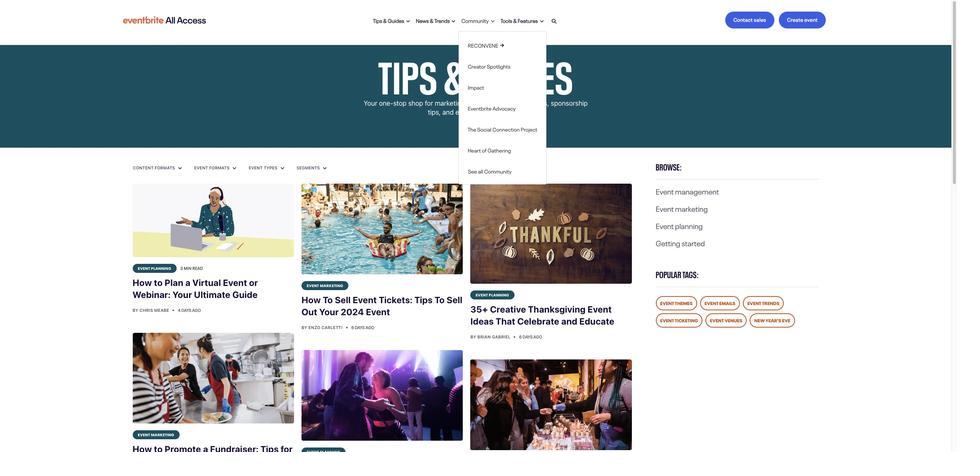 Task type: vqa. For each thing, say whether or not it's contained in the screenshot.
Event Marketing link
yes



Task type: locate. For each thing, give the bounding box(es) containing it.
0 horizontal spatial 6 days ago
[[352, 325, 375, 331]]

6 down 2024
[[352, 325, 354, 331]]

0 vertical spatial by
[[133, 308, 138, 313]]

1 vertical spatial event planning link
[[133, 264, 177, 273]]

how up webinar:
[[133, 278, 152, 288]]

in
[[489, 108, 495, 116]]

create event link
[[780, 12, 827, 29]]

days down 2024
[[355, 325, 365, 331]]

event venues link
[[706, 314, 747, 328]]

and right tips,
[[443, 108, 454, 116]]

arrow image inside tools & features link
[[540, 20, 544, 23]]

0 vertical spatial event
[[805, 15, 818, 23]]

0 horizontal spatial planning
[[151, 266, 172, 271]]

0 horizontal spatial formats
[[155, 165, 175, 170]]

0 horizontal spatial arrow image
[[406, 20, 410, 23]]

6 days ago down the celebrate
[[520, 334, 543, 340]]

1 vertical spatial planning
[[151, 266, 172, 271]]

how up out
[[302, 295, 321, 306]]

create event
[[788, 15, 818, 23]]

community up reconvene
[[462, 16, 489, 24]]

social
[[478, 125, 492, 133]]

ideas
[[471, 317, 494, 327]]

event inside 'event trends' link
[[748, 300, 762, 307]]

2 formats from the left
[[209, 165, 230, 170]]

tips inside how to sell event tickets: tips to sell out your 2024 event
[[415, 295, 433, 306]]

arrow image right trends
[[452, 20, 456, 23]]

1 horizontal spatial arrow image
[[501, 43, 504, 47]]

community right all
[[485, 167, 512, 175]]

event inside your one-stop shop for marketing best practices, event ideas, sponsorship tips, and everything in between.
[[513, 99, 530, 107]]

1 horizontal spatial to
[[435, 295, 445, 306]]

event planning
[[656, 220, 703, 231], [138, 266, 172, 271], [476, 293, 510, 298]]

1 vertical spatial 6 days ago
[[520, 334, 543, 340]]

arrow image inside event formats dropdown button
[[233, 167, 236, 170]]

enzo
[[309, 325, 321, 330]]

event emails
[[705, 300, 736, 307]]

2 horizontal spatial event marketing link
[[656, 203, 708, 214]]

1 vertical spatial by
[[302, 325, 308, 330]]

ago for ultimate
[[192, 307, 201, 313]]

1 vertical spatial community
[[485, 167, 512, 175]]

planning up to at bottom left
[[151, 266, 172, 271]]

1 vertical spatial event marketing
[[307, 283, 344, 288]]

& for news & trends link
[[430, 16, 434, 24]]

0 vertical spatial community
[[462, 16, 489, 24]]

how for how to plan a virtual event or webinar: your ultimate guide
[[133, 278, 152, 288]]

planning up creative
[[489, 293, 510, 298]]

ago right 4
[[192, 307, 201, 313]]

6 for thanksgiving
[[520, 334, 522, 340]]

2 vertical spatial by
[[471, 335, 477, 340]]

1 horizontal spatial by
[[302, 325, 308, 330]]

ago down the celebrate
[[534, 334, 543, 340]]

arrow image
[[406, 20, 410, 23], [491, 20, 495, 23]]

days down the celebrate
[[523, 334, 533, 340]]

project
[[521, 125, 538, 133]]

your inside how to plan a virtual event or webinar: your ultimate guide
[[173, 290, 192, 300]]

shop
[[409, 99, 424, 107]]

your
[[364, 99, 378, 107], [173, 290, 192, 300], [320, 307, 339, 318]]

0 vertical spatial event marketing
[[656, 203, 708, 214]]

by for how to plan a virtual event or webinar: your ultimate guide
[[133, 308, 138, 313]]

event right create
[[805, 15, 818, 23]]

2 vertical spatial event marketing link
[[133, 431, 180, 440]]

2 vertical spatial planning
[[489, 293, 510, 298]]

event marketing for lots of people at a pool party image
[[307, 283, 344, 288]]

arrow image inside segments popup button
[[323, 167, 327, 170]]

0 vertical spatial planning
[[676, 220, 703, 231]]

35+
[[471, 305, 488, 315]]

0 vertical spatial tips & guides
[[373, 16, 405, 24]]

0 horizontal spatial and
[[443, 108, 454, 116]]

0 vertical spatial 6
[[352, 325, 354, 331]]

arrow image left search icon
[[540, 20, 544, 23]]

by left enzo
[[302, 325, 308, 330]]

arrow image for event types
[[281, 167, 284, 170]]

0 horizontal spatial event marketing link
[[133, 431, 180, 440]]

1 horizontal spatial days
[[355, 325, 365, 331]]

out
[[302, 307, 318, 318]]

2 horizontal spatial by
[[471, 335, 477, 340]]

arrow image inside news & trends link
[[452, 20, 456, 23]]

& left news
[[384, 16, 387, 24]]

2 vertical spatial event planning link
[[471, 291, 515, 300]]

reconvene
[[468, 41, 499, 49]]

0 horizontal spatial arrow image
[[178, 167, 182, 170]]

2 vertical spatial event planning
[[476, 293, 510, 298]]

0 vertical spatial ago
[[192, 307, 201, 313]]

6 right gabriel
[[520, 334, 522, 340]]

ago down how to sell event tickets: tips to sell out your 2024 event link
[[366, 325, 375, 331]]

arrow image for event formats
[[233, 167, 236, 170]]

1 vertical spatial guides
[[471, 39, 574, 106]]

webinar:
[[133, 290, 171, 300]]

1 horizontal spatial sell
[[447, 295, 463, 306]]

3 min read
[[181, 265, 203, 271]]

how to plan a virtual event or webinar: your ultimate guide
[[133, 278, 258, 300]]

guides
[[388, 16, 405, 24], [471, 39, 574, 106]]

creator
[[468, 62, 486, 70]]

event marketing link
[[656, 203, 708, 214], [302, 282, 349, 291], [133, 431, 180, 440]]

1 horizontal spatial formats
[[209, 165, 230, 170]]

1 vertical spatial days
[[355, 325, 365, 331]]

1 vertical spatial event marketing link
[[302, 282, 349, 291]]

event planning link up "35+"
[[471, 291, 515, 300]]

guides inside the tips & guides link
[[388, 16, 405, 24]]

arrow image for community
[[491, 20, 495, 23]]

tickets:
[[379, 295, 413, 306]]

arrow image for segments
[[323, 167, 327, 170]]

1 horizontal spatial event planning
[[476, 293, 510, 298]]

event planning for 35+ creative thanksgiving event ideas that celebrate and educate
[[476, 293, 510, 298]]

educate
[[580, 317, 615, 327]]

0 horizontal spatial how
[[133, 278, 152, 288]]

create
[[788, 15, 804, 23]]

2 arrow image from the left
[[233, 167, 236, 170]]

best
[[467, 99, 480, 107]]

arrow image right reconvene
[[501, 43, 504, 47]]

arrow image inside content formats dropdown button
[[178, 167, 182, 170]]

2 vertical spatial tips
[[415, 295, 433, 306]]

arrow image right content formats
[[178, 167, 182, 170]]

community link
[[459, 12, 498, 28]]

popular
[[656, 268, 682, 281]]

1 horizontal spatial event
[[805, 15, 818, 23]]

1 vertical spatial 6
[[520, 334, 522, 340]]

the social connection project link
[[459, 122, 547, 136]]

days for your
[[355, 325, 365, 331]]

1 vertical spatial and
[[562, 317, 578, 327]]

0 horizontal spatial event
[[513, 99, 530, 107]]

formats inside event formats dropdown button
[[209, 165, 230, 170]]

0 vertical spatial how
[[133, 278, 152, 288]]

event venues
[[711, 317, 743, 324]]

and inside your one-stop shop for marketing best practices, event ideas, sponsorship tips, and everything in between.
[[443, 108, 454, 116]]

creator spotlights
[[468, 62, 511, 70]]

0 horizontal spatial by
[[133, 308, 138, 313]]

1 sell from the left
[[335, 295, 351, 306]]

marketing inside your one-stop shop for marketing best practices, event ideas, sponsorship tips, and everything in between.
[[435, 99, 465, 107]]

types
[[264, 165, 278, 170]]

event planning up the "getting started" link
[[656, 220, 703, 231]]

4 days ago
[[178, 307, 201, 313]]

planning
[[676, 220, 703, 231], [151, 266, 172, 271], [489, 293, 510, 298]]

your down the a
[[173, 290, 192, 300]]

0 horizontal spatial to
[[323, 295, 333, 306]]

news & trends
[[416, 16, 450, 24]]

1 to from the left
[[323, 295, 333, 306]]

0 horizontal spatial arrow image
[[281, 167, 284, 170]]

1 horizontal spatial 6 days ago
[[520, 334, 543, 340]]

1 horizontal spatial ago
[[366, 325, 375, 331]]

0 vertical spatial guides
[[388, 16, 405, 24]]

how
[[133, 278, 152, 288], [302, 295, 321, 306]]

0 vertical spatial your
[[364, 99, 378, 107]]

1 horizontal spatial event marketing
[[307, 283, 344, 288]]

days
[[181, 307, 192, 313], [355, 325, 365, 331], [523, 334, 533, 340]]

2 arrow image from the left
[[323, 167, 327, 170]]

and down thanksgiving
[[562, 317, 578, 327]]

1 horizontal spatial arrow image
[[323, 167, 327, 170]]

2 horizontal spatial your
[[364, 99, 378, 107]]

event planning link up to at bottom left
[[133, 264, 177, 273]]

formats
[[155, 165, 175, 170], [209, 165, 230, 170]]

arrow image inside community link
[[491, 20, 495, 23]]

1 horizontal spatial 6
[[520, 334, 522, 340]]

your left one-
[[364, 99, 378, 107]]

2 vertical spatial ago
[[534, 334, 543, 340]]

event planning link for how to plan a virtual event or webinar: your ultimate guide
[[133, 264, 177, 273]]

ticketing
[[676, 317, 699, 324]]

1 arrow image from the left
[[406, 20, 410, 23]]

0 vertical spatial 6 days ago
[[352, 325, 375, 331]]

arrow image
[[178, 167, 182, 170], [233, 167, 236, 170]]

1 vertical spatial tips & guides
[[379, 39, 574, 106]]

2 horizontal spatial ago
[[534, 334, 543, 340]]

0 horizontal spatial ago
[[192, 307, 201, 313]]

arrow image right segments
[[323, 167, 327, 170]]

formats inside content formats dropdown button
[[155, 165, 175, 170]]

1 vertical spatial event
[[513, 99, 530, 107]]

0 horizontal spatial your
[[173, 290, 192, 300]]

0 horizontal spatial 6
[[352, 325, 354, 331]]

tags:
[[683, 268, 699, 281]]

sponsorship
[[551, 99, 588, 107]]

planning up the started
[[676, 220, 703, 231]]

event management
[[656, 185, 720, 197]]

1 horizontal spatial event planning link
[[471, 291, 515, 300]]

arrow image left tools
[[491, 20, 495, 23]]

event planning for how to plan a virtual event or webinar: your ultimate guide
[[138, 266, 172, 271]]

1 arrow image from the left
[[281, 167, 284, 170]]

event planning link up the "getting started" link
[[656, 220, 703, 231]]

event planning up to at bottom left
[[138, 266, 172, 271]]

arrow image
[[281, 167, 284, 170], [323, 167, 327, 170]]

arrow image right the types
[[281, 167, 284, 170]]

sell left "35+"
[[447, 295, 463, 306]]

getting started link
[[656, 237, 706, 248]]

2 vertical spatial event marketing
[[138, 432, 174, 438]]

1 formats from the left
[[155, 165, 175, 170]]

1 horizontal spatial planning
[[489, 293, 510, 298]]

0 horizontal spatial event planning link
[[133, 264, 177, 273]]

heart of gathering link
[[459, 143, 547, 157]]

2 horizontal spatial planning
[[676, 220, 703, 231]]

how inside how to plan a virtual event or webinar: your ultimate guide
[[133, 278, 152, 288]]

event trends link
[[744, 297, 785, 311]]

days right 4
[[181, 307, 192, 313]]

2 horizontal spatial arrow image
[[540, 20, 544, 23]]

arrow image for tips & guides
[[406, 20, 410, 23]]

creative
[[490, 305, 527, 315]]

0 vertical spatial days
[[181, 307, 192, 313]]

0 vertical spatial event planning
[[656, 220, 703, 231]]

logo eventbrite image
[[122, 13, 207, 27]]

how inside how to sell event tickets: tips to sell out your 2024 event
[[302, 295, 321, 306]]

impact link
[[459, 80, 547, 94]]

formats for event
[[209, 165, 230, 170]]

0 vertical spatial event planning link
[[656, 220, 703, 231]]

community
[[462, 16, 489, 24], [485, 167, 512, 175]]

getting started
[[656, 237, 706, 248]]

by chris meabe
[[133, 308, 171, 313]]

arrow image left news
[[406, 20, 410, 23]]

and
[[443, 108, 454, 116], [562, 317, 578, 327]]

sell up 2024
[[335, 295, 351, 306]]

1 vertical spatial ago
[[366, 325, 375, 331]]

event marketing link for lots of people at a pool party image
[[302, 282, 349, 291]]

event up between.
[[513, 99, 530, 107]]

0 horizontal spatial event marketing
[[138, 432, 174, 438]]

6 days ago down 2024
[[352, 325, 375, 331]]

your up carletti
[[320, 307, 339, 318]]

tips
[[373, 16, 383, 24], [379, 39, 438, 106], [415, 295, 433, 306]]

arrow image right event formats
[[233, 167, 236, 170]]

everything
[[456, 108, 488, 116]]

0 vertical spatial and
[[443, 108, 454, 116]]

0 horizontal spatial guides
[[388, 16, 405, 24]]

by left chris
[[133, 308, 138, 313]]

1 horizontal spatial event marketing link
[[302, 282, 349, 291]]

the
[[468, 125, 477, 133]]

arrow image inside the tips & guides link
[[406, 20, 410, 23]]

0 vertical spatial event marketing link
[[656, 203, 708, 214]]

connection
[[493, 125, 520, 133]]

ultimate
[[194, 290, 231, 300]]

1 vertical spatial how
[[302, 295, 321, 306]]

& right tools
[[514, 16, 517, 24]]

1 horizontal spatial how
[[302, 295, 321, 306]]

0 horizontal spatial sell
[[335, 295, 351, 306]]

1 horizontal spatial your
[[320, 307, 339, 318]]

1 horizontal spatial and
[[562, 317, 578, 327]]

0 horizontal spatial event planning
[[138, 266, 172, 271]]

0 horizontal spatial arrow image
[[452, 20, 456, 23]]

1 horizontal spatial arrow image
[[491, 20, 495, 23]]

gabriel
[[492, 335, 511, 340]]

1 arrow image from the left
[[178, 167, 182, 170]]

2 vertical spatial your
[[320, 307, 339, 318]]

tips & guides link
[[370, 12, 413, 28]]

how for how to sell event tickets: tips to sell out your 2024 event
[[302, 295, 321, 306]]

celebrate
[[518, 317, 560, 327]]

eventbrite
[[468, 104, 492, 112]]

by brian gabriel link
[[471, 335, 512, 340]]

event planning up "35+"
[[476, 293, 510, 298]]

arrow image
[[452, 20, 456, 23], [540, 20, 544, 23], [501, 43, 504, 47]]

contact sales link
[[726, 12, 775, 29]]

by left the brian
[[471, 335, 477, 340]]

2 vertical spatial days
[[523, 334, 533, 340]]

event ticketing link
[[656, 314, 703, 328]]

event
[[805, 15, 818, 23], [513, 99, 530, 107]]

1 vertical spatial event planning
[[138, 266, 172, 271]]

event
[[194, 165, 208, 170], [249, 165, 263, 170], [656, 185, 674, 197], [656, 203, 674, 214], [656, 220, 674, 231], [138, 266, 150, 271], [223, 278, 247, 288], [307, 283, 319, 288], [476, 293, 488, 298], [353, 295, 377, 306], [661, 300, 675, 307], [705, 300, 719, 307], [748, 300, 762, 307], [588, 305, 612, 315], [366, 307, 390, 318], [661, 317, 675, 324], [711, 317, 724, 324], [138, 432, 150, 438]]

event inside the 35+ creative thanksgiving event ideas that celebrate and educate
[[588, 305, 612, 315]]

2 horizontal spatial days
[[523, 334, 533, 340]]

planning for 35+ creative thanksgiving event ideas that celebrate and educate
[[489, 293, 510, 298]]

practices,
[[482, 99, 512, 107]]

event inside event formats dropdown button
[[194, 165, 208, 170]]

one-
[[379, 99, 394, 107]]

1 vertical spatial your
[[173, 290, 192, 300]]

spotlights
[[487, 62, 511, 70]]

1 horizontal spatial arrow image
[[233, 167, 236, 170]]

arrow image inside event types dropdown button
[[281, 167, 284, 170]]

event inside event types dropdown button
[[249, 165, 263, 170]]

2 arrow image from the left
[[491, 20, 495, 23]]

2 horizontal spatial event marketing
[[656, 203, 708, 214]]

0 horizontal spatial days
[[181, 307, 192, 313]]

new year's eve link
[[750, 314, 796, 328]]

& right news
[[430, 16, 434, 24]]



Task type: describe. For each thing, give the bounding box(es) containing it.
how to sell event tickets: tips to sell out your 2024 event
[[302, 295, 463, 318]]

see all community link
[[459, 164, 547, 178]]

your one-stop shop for marketing best practices, event ideas, sponsorship tips, and everything in between.
[[364, 99, 588, 116]]

1 horizontal spatial guides
[[471, 39, 574, 106]]

event themes
[[661, 300, 693, 307]]

getting
[[656, 237, 681, 248]]

6 for sell
[[352, 325, 354, 331]]

days for ultimate
[[181, 307, 192, 313]]

meabe
[[154, 308, 169, 313]]

of
[[482, 146, 487, 154]]

your inside how to sell event tickets: tips to sell out your 2024 event
[[320, 307, 339, 318]]

new year's eve
[[755, 317, 791, 324]]

new
[[755, 317, 765, 324]]

event inside event venues link
[[711, 317, 724, 324]]

chris
[[140, 308, 153, 313]]

sales
[[754, 15, 767, 23]]

event guests and food vendor image
[[471, 360, 632, 451]]

segments button
[[296, 165, 327, 171]]

for
[[425, 99, 434, 107]]

4
[[178, 307, 181, 313]]

segments
[[297, 165, 321, 170]]

creator spotlights link
[[459, 59, 547, 73]]

event themes link
[[656, 297, 698, 311]]

arrow image inside reconvene 'link'
[[501, 43, 504, 47]]

eve
[[783, 317, 791, 324]]

read
[[193, 265, 203, 271]]

guide
[[233, 290, 258, 300]]

search icon image
[[552, 19, 557, 24]]

see all community
[[468, 167, 512, 175]]

& for the tips & guides link
[[384, 16, 387, 24]]

formats for content
[[155, 165, 175, 170]]

community inside see all community link
[[485, 167, 512, 175]]

year's
[[766, 317, 782, 324]]

between.
[[496, 108, 524, 116]]

venues
[[725, 317, 743, 324]]

event planning link for 35+ creative thanksgiving event ideas that celebrate and educate
[[471, 291, 515, 300]]

your inside your one-stop shop for marketing best practices, event ideas, sponsorship tips, and everything in between.
[[364, 99, 378, 107]]

news
[[416, 16, 429, 24]]

2 to from the left
[[435, 295, 445, 306]]

emails
[[720, 300, 736, 307]]

planning for how to plan a virtual event or webinar: your ultimate guide
[[151, 266, 172, 271]]

event ticketing
[[661, 317, 699, 324]]

see
[[468, 167, 478, 175]]

2024
[[341, 307, 364, 318]]

by enzo carletti link
[[302, 325, 344, 330]]

popular tags:
[[656, 268, 699, 281]]

thanksgiving
[[529, 305, 586, 315]]

gathering
[[488, 146, 511, 154]]

event inside how to plan a virtual event or webinar: your ultimate guide
[[223, 278, 247, 288]]

event inside event emails link
[[705, 300, 719, 307]]

2 horizontal spatial event planning link
[[656, 220, 703, 231]]

1 vertical spatial tips
[[379, 39, 438, 106]]

to
[[154, 278, 163, 288]]

management
[[676, 185, 720, 197]]

6 days ago for thanksgiving
[[520, 334, 543, 340]]

lots of people at a pool party image
[[302, 184, 463, 275]]

by for 35+ creative thanksgiving event ideas that celebrate and educate
[[471, 335, 477, 340]]

how to sell event tickets: tips to sell out your 2024 event link
[[302, 291, 463, 323]]

impact
[[468, 83, 485, 91]]

content formats
[[133, 165, 176, 170]]

content formats button
[[133, 165, 182, 171]]

and inside the 35+ creative thanksgiving event ideas that celebrate and educate
[[562, 317, 578, 327]]

community inside community link
[[462, 16, 489, 24]]

contact sales
[[734, 15, 767, 23]]

2 sell from the left
[[447, 295, 463, 306]]

& left creator
[[444, 39, 465, 106]]

arrow image for features
[[540, 20, 544, 23]]

advocacy
[[493, 104, 516, 112]]

& for tools & features link
[[514, 16, 517, 24]]

stop
[[394, 99, 407, 107]]

by brian gabriel
[[471, 335, 512, 340]]

tips,
[[428, 108, 441, 116]]

event inside event themes link
[[661, 300, 675, 307]]

tools & features
[[501, 16, 538, 24]]

features
[[518, 16, 538, 24]]

the social connection project
[[468, 125, 538, 133]]

eventbrite advocacy
[[468, 104, 516, 112]]

tools & features link
[[498, 12, 547, 28]]

by for how to sell event tickets: tips to sell out your 2024 event
[[302, 325, 308, 330]]

event marketing for people laughing while serving food image
[[138, 432, 174, 438]]

35+ creative thanksgiving event ideas that celebrate and educate link
[[471, 300, 632, 332]]

event management link
[[656, 185, 720, 197]]

themes
[[676, 300, 693, 307]]

event types
[[249, 165, 279, 170]]

6 days ago for sell
[[352, 325, 375, 331]]

couple dancing in nightclub image
[[302, 351, 463, 441]]

people laughing while serving food image
[[133, 333, 294, 424]]

trends
[[435, 16, 450, 24]]

eventbrite advocacy link
[[459, 101, 547, 115]]

event inside event ticketing link
[[661, 317, 675, 324]]

content
[[133, 165, 154, 170]]

event marketing link for people laughing while serving food image
[[133, 431, 180, 440]]

event formats button
[[194, 165, 237, 171]]

event formats
[[194, 165, 231, 170]]

0 vertical spatial tips
[[373, 16, 383, 24]]

by chris meabe link
[[133, 308, 171, 313]]

arrow image for trends
[[452, 20, 456, 23]]

news & trends link
[[413, 12, 459, 28]]

ideas,
[[532, 99, 550, 107]]

a
[[185, 278, 191, 288]]

min
[[184, 265, 192, 271]]

heart
[[468, 146, 481, 154]]

tools
[[501, 16, 513, 24]]

trends
[[763, 300, 780, 307]]

ago for your
[[366, 325, 375, 331]]

arrow image for content formats
[[178, 167, 182, 170]]

plan
[[165, 278, 183, 288]]

started
[[682, 237, 706, 248]]

2 horizontal spatial event planning
[[656, 220, 703, 231]]



